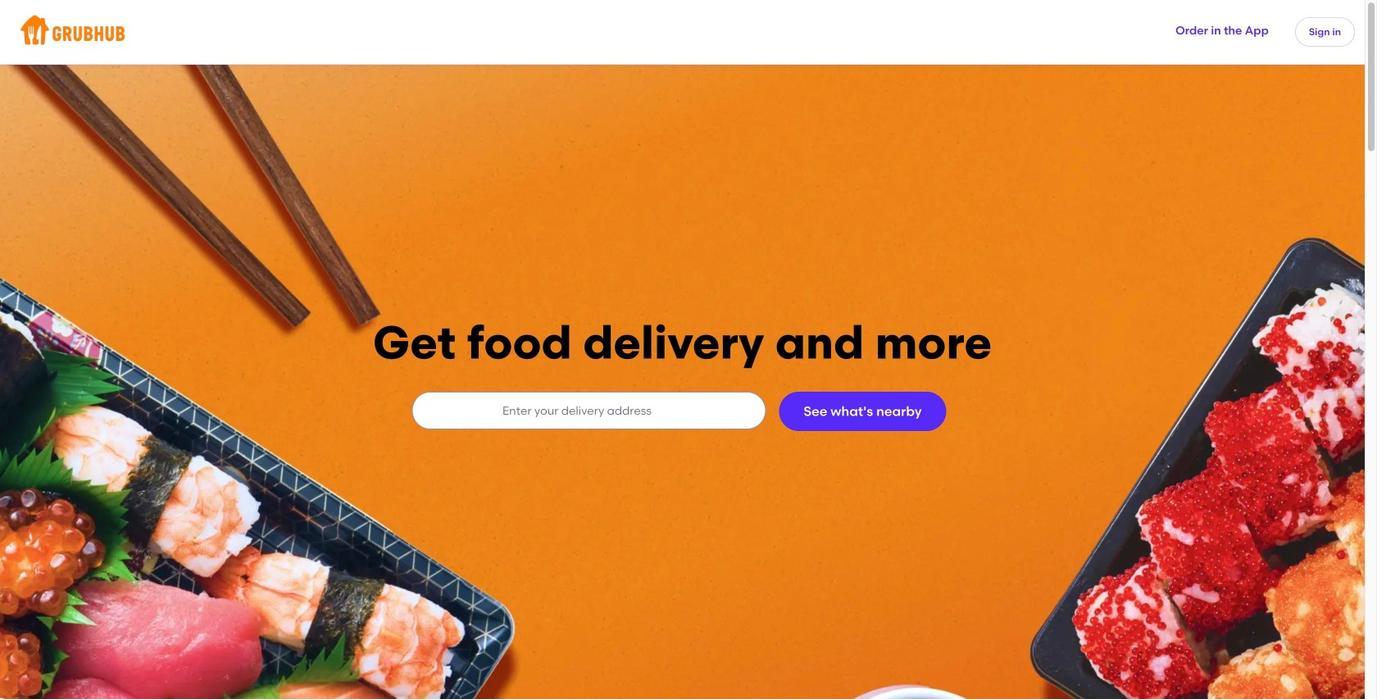 Task type: describe. For each thing, give the bounding box(es) containing it.
main navigation navigation
[[0, 0, 1365, 64]]

burger and fries delivery image
[[0, 64, 1365, 699]]



Task type: locate. For each thing, give the bounding box(es) containing it.
Search Address search field
[[412, 393, 765, 429]]



Task type: vqa. For each thing, say whether or not it's contained in the screenshot.
'Search Address' "search field"
yes



